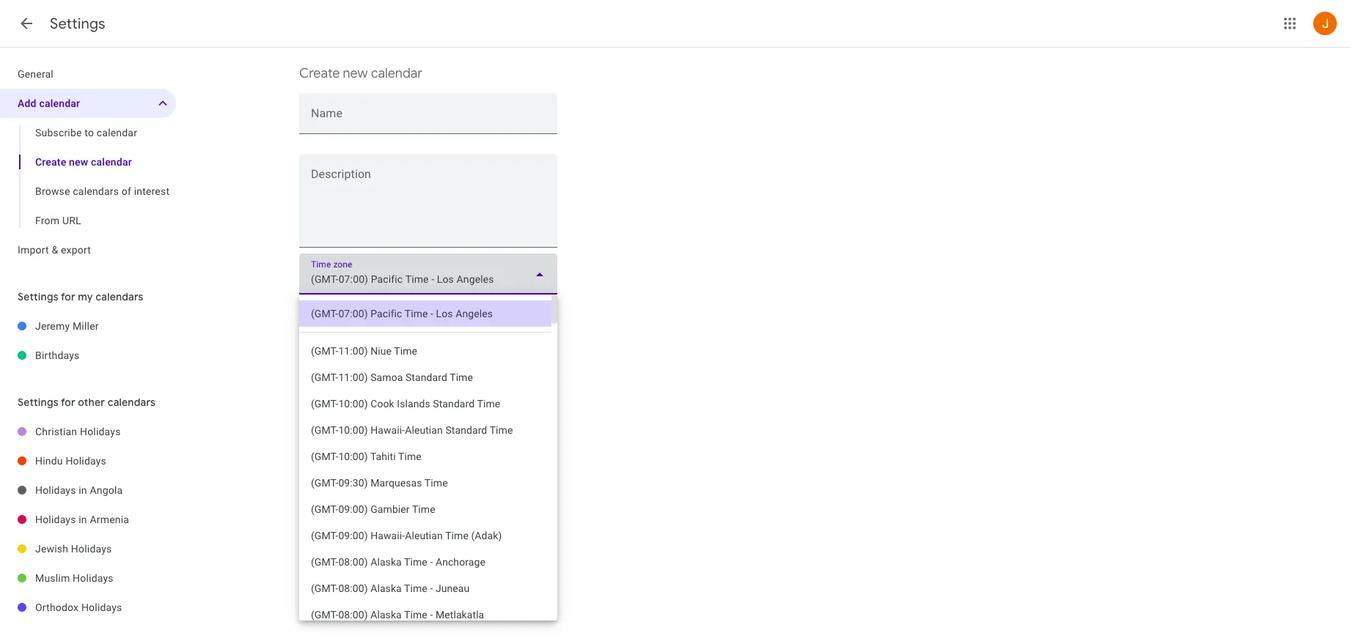 Task type: locate. For each thing, give the bounding box(es) containing it.
go back image
[[18, 15, 35, 32]]

hindu holidays
[[35, 456, 106, 467]]

orthodox
[[35, 602, 79, 614]]

(gmt minus 10:00)hawaii-aleutian standard time option
[[299, 417, 552, 444]]

holidays up hindu holidays link in the bottom left of the page
[[80, 426, 121, 438]]

holidays inside 'link'
[[81, 602, 122, 614]]

other
[[78, 396, 105, 409]]

add calendar tree item
[[0, 89, 176, 118]]

holidays for muslim
[[73, 573, 113, 585]]

0 vertical spatial settings
[[50, 15, 105, 33]]

calendars up christian holidays link
[[108, 396, 156, 409]]

in for armenia
[[79, 514, 87, 526]]

settings for my calendars tree
[[0, 312, 176, 370]]

group containing subscribe to calendar
[[0, 118, 176, 235]]

0 vertical spatial in
[[79, 485, 87, 497]]

settings
[[50, 15, 105, 33], [18, 291, 58, 304], [18, 396, 58, 409]]

calendar
[[371, 65, 423, 82], [39, 98, 80, 109], [97, 127, 137, 139], [91, 156, 132, 168], [353, 360, 395, 373]]

settings for my calendars
[[18, 291, 144, 304]]

1 vertical spatial calendars
[[96, 291, 144, 304]]

jewish holidays link
[[35, 535, 176, 564]]

for left other at left
[[61, 396, 75, 409]]

create calendar
[[317, 360, 395, 373]]

1 in from the top
[[79, 485, 87, 497]]

orthodox holidays tree item
[[0, 594, 176, 623]]

0 horizontal spatial create new calendar
[[35, 156, 132, 168]]

None text field
[[311, 316, 546, 337]]

create new calendar inside group
[[35, 156, 132, 168]]

for left my
[[61, 291, 75, 304]]

calendar inside tree item
[[39, 98, 80, 109]]

from url
[[35, 215, 81, 227]]

holidays up jewish
[[35, 514, 76, 526]]

(gmt minus 11:00)samoa standard time option
[[299, 365, 552, 391]]

christian holidays link
[[35, 417, 176, 447]]

1 vertical spatial create
[[35, 156, 66, 168]]

holidays for orthodox
[[81, 602, 122, 614]]

settings for other calendars tree
[[0, 417, 176, 623]]

import
[[18, 244, 49, 256]]

christian holidays
[[35, 426, 121, 438]]

in left the angola
[[79, 485, 87, 497]]

birthdays link
[[35, 341, 176, 370]]

group
[[0, 118, 176, 235]]

(gmt minus 08:00)alaska time - metlakatla option
[[299, 602, 552, 629]]

jeremy miller tree item
[[0, 312, 176, 341]]

create new calendar
[[299, 65, 423, 82], [35, 156, 132, 168]]

2 for from the top
[[61, 396, 75, 409]]

0 vertical spatial new
[[343, 65, 368, 82]]

holidays in armenia link
[[35, 505, 176, 535]]

in for angola
[[79, 485, 87, 497]]

orthodox holidays
[[35, 602, 122, 614]]

create
[[299, 65, 340, 82], [35, 156, 66, 168], [317, 360, 350, 373]]

add calendar
[[18, 98, 80, 109]]

calendars inside group
[[73, 186, 119, 197]]

holidays for jewish
[[71, 544, 112, 555]]

for
[[61, 291, 75, 304], [61, 396, 75, 409]]

holidays inside "tree item"
[[35, 514, 76, 526]]

settings heading
[[50, 15, 105, 33]]

1 horizontal spatial new
[[343, 65, 368, 82]]

1 horizontal spatial create new calendar
[[299, 65, 423, 82]]

in inside the holidays in armenia link
[[79, 514, 87, 526]]

(gmt minus 10:00)tahiti time option
[[299, 444, 552, 470]]

browse
[[35, 186, 70, 197]]

christian holidays tree item
[[0, 417, 176, 447]]

tree
[[0, 59, 176, 265]]

in
[[79, 485, 87, 497], [79, 514, 87, 526]]

1 vertical spatial create new calendar
[[35, 156, 132, 168]]

in left armenia
[[79, 514, 87, 526]]

import & export
[[18, 244, 91, 256]]

holidays down jewish holidays tree item
[[73, 573, 113, 585]]

2 in from the top
[[79, 514, 87, 526]]

1 vertical spatial in
[[79, 514, 87, 526]]

(gmt minus 08:00)alaska time - juneau option
[[299, 576, 552, 602]]

1 for from the top
[[61, 291, 75, 304]]

holidays down muslim holidays link
[[81, 602, 122, 614]]

1 vertical spatial settings
[[18, 291, 58, 304]]

tree containing general
[[0, 59, 176, 265]]

holidays in angola
[[35, 485, 123, 497]]

holidays for christian
[[80, 426, 121, 438]]

time zone list box
[[299, 295, 552, 645]]

settings for settings
[[50, 15, 105, 33]]

calendars
[[73, 186, 119, 197], [96, 291, 144, 304], [108, 396, 156, 409]]

0 vertical spatial for
[[61, 291, 75, 304]]

1 vertical spatial new
[[69, 156, 88, 168]]

holidays
[[80, 426, 121, 438], [66, 456, 106, 467], [35, 485, 76, 497], [35, 514, 76, 526], [71, 544, 112, 555], [73, 573, 113, 585], [81, 602, 122, 614]]

general
[[18, 68, 54, 80]]

jewish holidays
[[35, 544, 112, 555]]

0 vertical spatial calendars
[[73, 186, 119, 197]]

holidays for hindu
[[66, 456, 106, 467]]

subscribe to calendar
[[35, 127, 137, 139]]

calendars right my
[[96, 291, 144, 304]]

2 vertical spatial create
[[317, 360, 350, 373]]

in inside holidays in angola link
[[79, 485, 87, 497]]

hindu holidays tree item
[[0, 447, 176, 476]]

hindu holidays link
[[35, 447, 176, 476]]

holidays down hindu
[[35, 485, 76, 497]]

new
[[343, 65, 368, 82], [69, 156, 88, 168]]

0 horizontal spatial new
[[69, 156, 88, 168]]

angola
[[90, 485, 123, 497]]

muslim holidays
[[35, 573, 113, 585]]

2 vertical spatial calendars
[[108, 396, 156, 409]]

settings up christian
[[18, 396, 58, 409]]

calendars left of
[[73, 186, 119, 197]]

export
[[61, 244, 91, 256]]

2 vertical spatial settings
[[18, 396, 58, 409]]

holidays up muslim holidays tree item
[[71, 544, 112, 555]]

birthdays
[[35, 350, 80, 362]]

(gmt minus 07:00)pacific time - los angeles option
[[299, 301, 552, 327]]

settings up jeremy
[[18, 291, 58, 304]]

settings for settings for my calendars
[[18, 291, 58, 304]]

1 vertical spatial for
[[61, 396, 75, 409]]

settings right 'go back' image
[[50, 15, 105, 33]]

None field
[[299, 254, 558, 295]]

new inside group
[[69, 156, 88, 168]]

None text field
[[311, 109, 546, 129], [299, 171, 558, 241], [311, 109, 546, 129], [299, 171, 558, 241]]

holidays down christian holidays tree item
[[66, 456, 106, 467]]

birthdays tree item
[[0, 341, 176, 370]]



Task type: describe. For each thing, give the bounding box(es) containing it.
settings for other calendars
[[18, 396, 156, 409]]

my
[[78, 291, 93, 304]]

jewish
[[35, 544, 68, 555]]

calendars for my
[[96, 291, 144, 304]]

for for other
[[61, 396, 75, 409]]

muslim holidays link
[[35, 564, 176, 594]]

muslim holidays tree item
[[0, 564, 176, 594]]

armenia
[[90, 514, 129, 526]]

0 vertical spatial create new calendar
[[299, 65, 423, 82]]

jeremy
[[35, 321, 70, 332]]

muslim
[[35, 573, 70, 585]]

0 vertical spatial create
[[299, 65, 340, 82]]

holidays in armenia
[[35, 514, 129, 526]]

holidays in angola tree item
[[0, 476, 176, 505]]

for for my
[[61, 291, 75, 304]]

create inside group
[[35, 156, 66, 168]]

miller
[[73, 321, 99, 332]]

hindu
[[35, 456, 63, 467]]

&
[[52, 244, 58, 256]]

calendar inside button
[[353, 360, 395, 373]]

of
[[122, 186, 131, 197]]

christian
[[35, 426, 77, 438]]

url
[[62, 215, 81, 227]]

create calendar button
[[299, 354, 413, 380]]

(gmt minus 09:30)marquesas time option
[[299, 470, 552, 497]]

subscribe
[[35, 127, 82, 139]]

settings for settings for other calendars
[[18, 396, 58, 409]]

holidays in angola link
[[35, 476, 176, 505]]

add
[[18, 98, 36, 109]]

jewish holidays tree item
[[0, 535, 176, 564]]

create inside button
[[317, 360, 350, 373]]

(gmt minus 09:00)gambier time option
[[299, 497, 552, 523]]

interest
[[134, 186, 170, 197]]

(gmt minus 11:00)niue time option
[[299, 338, 552, 365]]

(gmt minus 10:00)cook islands standard time option
[[299, 391, 552, 417]]

holidays in armenia tree item
[[0, 505, 176, 535]]

(gmt minus 09:00)hawaii-aleutian time (adak) option
[[299, 523, 552, 549]]

calendars for other
[[108, 396, 156, 409]]

(gmt minus 08:00)alaska time - anchorage option
[[299, 549, 552, 576]]

browse calendars of interest
[[35, 186, 170, 197]]

to
[[85, 127, 94, 139]]

jeremy miller
[[35, 321, 99, 332]]

from
[[35, 215, 60, 227]]

orthodox holidays link
[[35, 594, 176, 623]]



Task type: vqa. For each thing, say whether or not it's contained in the screenshot.
Support Menu image
no



